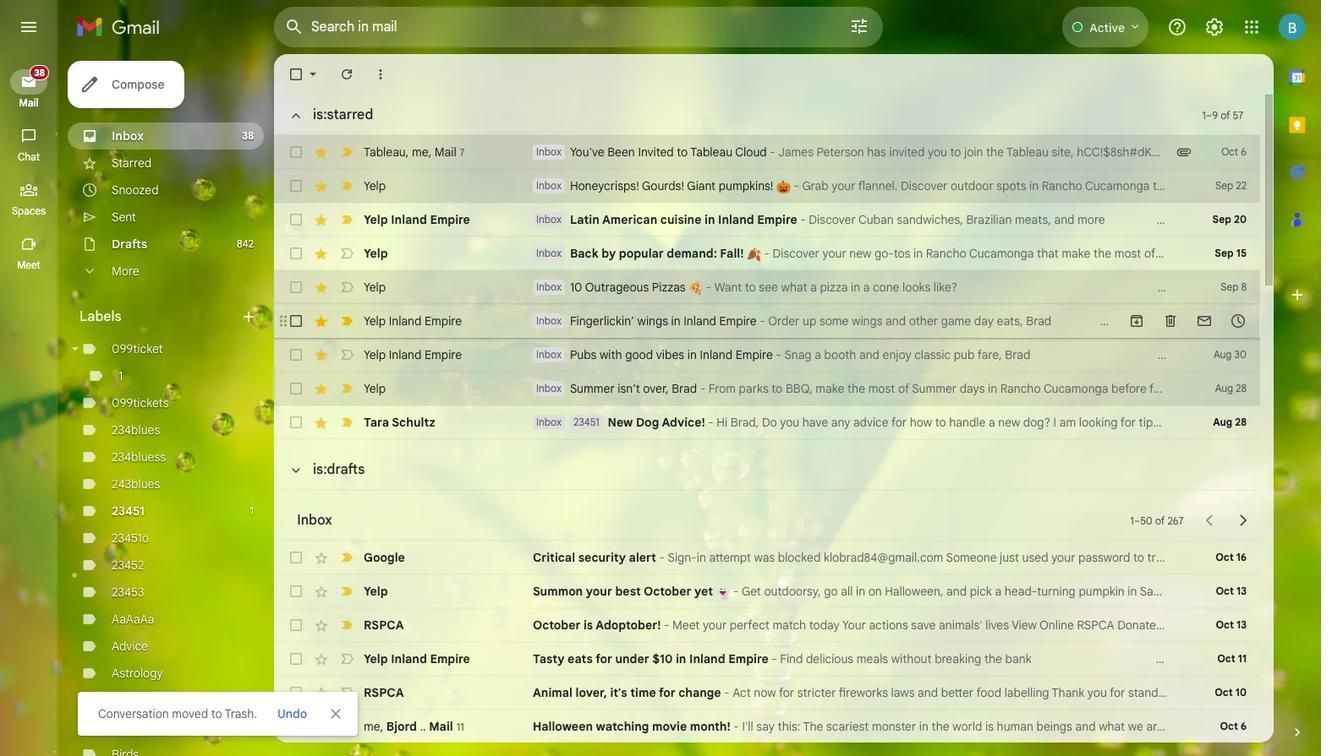 Task type: locate. For each thing, give the bounding box(es) containing it.
discover down grab
[[809, 212, 856, 228]]

oct 6 up the sep 22 on the top right
[[1221, 145, 1247, 158]]

to right invited
[[677, 145, 688, 160]]

outdoor
[[951, 178, 994, 194]]

do
[[762, 415, 777, 431]]

0 vertical spatial new
[[849, 246, 871, 261]]

eats,
[[997, 314, 1023, 329]]

tableau , me , mail 7
[[364, 144, 465, 159]]

57
[[1233, 109, 1244, 121]]

navigation
[[0, 54, 59, 757]]

2 horizontal spatial ,
[[429, 144, 432, 159]]

aug down aug 30
[[1215, 382, 1233, 395]]

new left dog?
[[998, 415, 1020, 431]]

to left trash.
[[211, 707, 222, 722]]

starred link
[[112, 156, 152, 171]]

1 vertical spatial 11
[[457, 721, 464, 734]]

28
[[1236, 382, 1247, 395], [1235, 416, 1247, 429]]

dog
[[636, 415, 659, 431]]

23453 link
[[112, 585, 144, 601]]

pick
[[970, 584, 992, 600]]

the down more
[[1094, 246, 1111, 261]]

1 vertical spatial new
[[998, 415, 1020, 431]]

2 row from the top
[[274, 169, 1321, 203]]

1 horizontal spatial new
[[998, 415, 1020, 431]]

snoozed link
[[112, 183, 159, 198]]

flannel.
[[858, 178, 898, 194]]

inbox left fingerlickin'
[[536, 315, 562, 327]]

oct 13 up oct 11 at bottom
[[1216, 619, 1247, 632]]

mail down 38 link
[[19, 96, 39, 109]]

6 yelp from the top
[[364, 348, 386, 363]]

3 yelp inland empire from the top
[[364, 348, 462, 363]]

6
[[1241, 145, 1247, 158], [1241, 721, 1247, 733]]

mail right ".."
[[429, 719, 453, 735]]

of right 50
[[1155, 515, 1165, 527]]

1 vertical spatial aug 28
[[1213, 416, 1247, 429]]

aug for ͏͏
[[1215, 382, 1233, 395]]

1 horizontal spatial october
[[644, 584, 691, 600]]

0 vertical spatial 6
[[1241, 145, 1247, 158]]

5 row from the top
[[274, 271, 1260, 304]]

1 vertical spatial mail
[[435, 144, 456, 159]]

inbox left honeycrisps!
[[536, 179, 562, 192]]

cone
[[873, 280, 899, 295]]

11 right ".."
[[457, 721, 464, 734]]

1 vertical spatial your
[[823, 246, 846, 261]]

inbox left pubs
[[536, 348, 562, 361]]

1 vertical spatial most
[[868, 381, 895, 397]]

13 for summon your best october yet
[[1237, 585, 1247, 598]]

0 horizontal spatial summer
[[570, 381, 615, 397]]

1 horizontal spatial tableau
[[690, 145, 733, 160]]

the left bank
[[984, 652, 1002, 667]]

0 vertical spatial 23451
[[573, 416, 599, 429]]

0 vertical spatial the
[[1094, 246, 1111, 261]]

0 vertical spatial mail
[[19, 96, 39, 109]]

tab list
[[1274, 54, 1321, 696]]

1 row from the top
[[274, 135, 1260, 169]]

brad right eats,
[[1026, 314, 1052, 329]]

inbox left you've
[[536, 145, 562, 158]]

more button
[[68, 258, 264, 285]]

16
[[1236, 551, 1247, 564]]

make right that
[[1062, 246, 1091, 261]]

267
[[1168, 515, 1184, 527]]

best
[[615, 584, 641, 600]]

rspca
[[364, 618, 404, 633], [364, 686, 404, 701]]

eats
[[568, 652, 593, 667]]

0 horizontal spatial wings
[[637, 314, 668, 329]]

1 horizontal spatial most
[[1114, 246, 1141, 261]]

11 up oct 10
[[1238, 653, 1247, 666]]

to left see on the right
[[745, 280, 756, 295]]

order
[[768, 314, 800, 329]]

inbox left latin
[[536, 213, 562, 226]]

0 horizontal spatial 11
[[457, 721, 464, 734]]

,
[[406, 144, 409, 159], [429, 144, 432, 159], [380, 719, 383, 735]]

oct up the sep 22 on the top right
[[1221, 145, 1238, 158]]

oct for animal lover, it's time for change -
[[1215, 687, 1233, 699]]

easier.
[[1246, 415, 1280, 431]]

in right cuisine
[[705, 212, 715, 228]]

2 vertical spatial make
[[1176, 415, 1205, 431]]

1 vertical spatial me
[[364, 719, 380, 735]]

in right the tos
[[914, 246, 923, 261]]

in right $10
[[676, 652, 686, 667]]

1 rspca from the top
[[364, 618, 404, 633]]

wings
[[637, 314, 668, 329], [852, 314, 883, 329]]

2 13 from the top
[[1237, 619, 1247, 632]]

2 vertical spatial mail
[[429, 719, 453, 735]]

4 yelp from the top
[[364, 280, 386, 295]]

oct 13
[[1216, 585, 1247, 598], [1216, 619, 1247, 632]]

mail
[[19, 96, 39, 109], [435, 144, 456, 159], [429, 719, 453, 735]]

sep 8
[[1221, 281, 1247, 293]]

search in mail image
[[279, 12, 310, 42]]

0 horizontal spatial ,
[[380, 719, 383, 735]]

cucamonga up am
[[1044, 381, 1108, 397]]

inbox left isn't
[[536, 382, 562, 395]]

before
[[1111, 381, 1147, 397]]

13 row from the top
[[274, 643, 1265, 677]]

inbox
[[112, 129, 144, 144], [536, 145, 562, 158], [536, 179, 562, 192], [536, 213, 562, 226], [536, 247, 562, 260], [536, 281, 562, 293], [536, 315, 562, 327], [536, 348, 562, 361], [536, 382, 562, 395], [536, 416, 562, 429], [297, 513, 332, 529]]

most for summer
[[868, 381, 895, 397]]

28 down 30
[[1236, 382, 1247, 395]]

1 oct 13 from the top
[[1216, 585, 1247, 598]]

row containing me
[[274, 710, 1260, 744]]

the
[[1094, 246, 1111, 261], [847, 381, 865, 397], [984, 652, 1002, 667]]

0 vertical spatial 28
[[1236, 382, 1247, 395]]

1 vertical spatial make
[[816, 381, 844, 397]]

honeycrisps!
[[570, 178, 639, 194]]

6 for you've been invited to tableau cloud
[[1241, 145, 1247, 158]]

row
[[274, 135, 1260, 169], [274, 169, 1321, 203], [274, 203, 1321, 237], [274, 237, 1321, 271], [274, 271, 1260, 304], [274, 304, 1282, 338], [274, 338, 1267, 372], [274, 372, 1321, 406], [274, 406, 1321, 440], [274, 541, 1260, 575], [274, 575, 1321, 609], [274, 609, 1260, 643], [274, 643, 1265, 677], [274, 677, 1260, 710], [274, 710, 1260, 744]]

1 horizontal spatial wings
[[852, 314, 883, 329]]

rancho up the meats,
[[1042, 178, 1082, 194]]

234bluess
[[112, 450, 166, 465]]

9 row from the top
[[274, 406, 1321, 440]]

enjoy
[[883, 348, 911, 363]]

15
[[1236, 247, 1247, 260]]

0 vertical spatial october
[[644, 584, 691, 600]]

0 horizontal spatial october
[[533, 618, 581, 633]]

is
[[584, 618, 593, 633]]

1 vertical spatial 6
[[1241, 721, 1247, 733]]

the for that
[[1094, 246, 1111, 261]]

23452 link
[[112, 558, 144, 573]]

10 down back
[[570, 280, 582, 295]]

0 vertical spatial rancho
[[1042, 178, 1082, 194]]

1 horizontal spatial 23451
[[573, 416, 599, 429]]

alert
[[27, 39, 1294, 737]]

0 horizontal spatial 10
[[570, 280, 582, 295]]

security
[[578, 551, 626, 566]]

1 vertical spatial cucamonga
[[969, 246, 1034, 261]]

invited
[[638, 145, 674, 160]]

1 horizontal spatial summer
[[912, 381, 957, 397]]

0 vertical spatial 13
[[1237, 585, 1247, 598]]

8 yelp from the top
[[364, 584, 388, 600]]

1 vertical spatial 10
[[1236, 687, 1247, 699]]

outdoorsy,
[[764, 584, 821, 600]]

more
[[1078, 212, 1105, 228]]

undo link
[[271, 699, 314, 730]]

brad right fare,
[[1005, 348, 1030, 363]]

0 horizontal spatial rancho
[[926, 246, 966, 261]]

critical
[[533, 551, 575, 566]]

sandwiches,
[[897, 212, 963, 228]]

inbox left 'outrageous' at the top of page
[[536, 281, 562, 293]]

yelp inland empire for fingerlickin'
[[364, 314, 462, 329]]

in
[[1029, 178, 1039, 194], [705, 212, 715, 228], [914, 246, 923, 261], [851, 280, 860, 295], [671, 314, 681, 329], [687, 348, 697, 363], [988, 381, 997, 397], [856, 584, 865, 600], [1128, 584, 1137, 600], [676, 652, 686, 667]]

2 oct 13 from the top
[[1216, 619, 1247, 632]]

drafts
[[112, 237, 147, 252]]

0 horizontal spatial me
[[364, 719, 380, 735]]

None checkbox
[[288, 144, 304, 161], [288, 178, 304, 195], [288, 211, 304, 228], [288, 347, 304, 364], [288, 381, 304, 398], [288, 651, 304, 668], [288, 685, 304, 702], [288, 144, 304, 161], [288, 178, 304, 195], [288, 211, 304, 228], [288, 347, 304, 364], [288, 381, 304, 398], [288, 651, 304, 668], [288, 685, 304, 702]]

and left other
[[886, 314, 906, 329]]

1 horizontal spatial rancho
[[1000, 381, 1041, 397]]

10 row from the top
[[274, 541, 1260, 575]]

inbox inside inbox fingerlickin' wings in inland empire - order up some wings and other game day eats, brad ͏ ͏ ͏ ͏ ͏ ͏ ͏ ͏ ͏ ͏ ͏ ͏ ͏  ͏ ͏ ͏ ͏ ͏ ͏ ͏ ͏ ͏ ͏ ͏ ͏ ͏ ͏ ͏ ͏ ͏ ͏ ͏ ͏ ͏ ͏ ͏ ͏ ͏ ͏ ͏ ͏ ͏ ͏ ͏ ͏ ͏ ͏ ͏ ͏ ͏ ͏  ͏ ͏ ͏ ͏ ͏ ͏ ͏ ͏ ͏ ͏ ͏ ͏ ͏ ͏ ͏ ͏ ͏ ͏ ͏ ͏ ͏ ͏ ͏ ͏ ͏
[[536, 315, 562, 327]]

–
[[1206, 109, 1212, 121]]

time
[[630, 686, 656, 701]]

cucamonga up more
[[1085, 178, 1150, 194]]

make right bbq,
[[816, 381, 844, 397]]

for right time
[[659, 686, 675, 701]]

oct up oct 11 at bottom
[[1216, 619, 1234, 632]]

and left more
[[1054, 212, 1075, 228]]

tableau up "giant"
[[690, 145, 733, 160]]

0 vertical spatial cucamonga
[[1085, 178, 1150, 194]]

͏
[[1311, 178, 1314, 194], [1314, 178, 1317, 194], [1317, 178, 1320, 194], [1320, 178, 1321, 194], [1105, 212, 1108, 228], [1108, 212, 1111, 228], [1111, 212, 1114, 228], [1114, 212, 1117, 228], [1117, 212, 1120, 228], [1120, 212, 1123, 228], [1123, 212, 1126, 228], [1126, 212, 1129, 228], [1129, 212, 1132, 228], [1132, 212, 1135, 228], [1135, 212, 1138, 228], [1138, 212, 1142, 228], [1142, 212, 1145, 228], [1145, 212, 1148, 228], [1148, 212, 1151, 228], [1151, 212, 1154, 228], [1154, 212, 1157, 228], [1157, 212, 1160, 228], [1160, 212, 1163, 228], [1163, 212, 1166, 228], [1166, 212, 1169, 228], [1169, 212, 1172, 228], [1172, 212, 1175, 228], [1175, 212, 1178, 228], [1178, 212, 1181, 228], [1181, 212, 1184, 228], [1184, 212, 1187, 228], [1187, 212, 1190, 228], [1190, 212, 1193, 228], [1193, 212, 1196, 228], [1196, 212, 1199, 228], [1199, 212, 1202, 228], [1202, 212, 1205, 228], [1205, 212, 1208, 228], [1208, 212, 1211, 228], [1211, 212, 1214, 228], [1214, 212, 1217, 228], [1217, 212, 1220, 228], [1220, 212, 1223, 228], [1223, 212, 1226, 228], [1226, 212, 1229, 228], [1229, 212, 1232, 228], [1232, 212, 1235, 228], [1235, 212, 1239, 228], [1239, 212, 1242, 228], [1242, 212, 1245, 228], [1245, 212, 1248, 228], [1248, 212, 1251, 228], [1251, 212, 1254, 228], [1254, 212, 1257, 228], [1257, 212, 1260, 228], [1260, 212, 1263, 228], [1263, 212, 1266, 228], [1266, 212, 1269, 228], [1269, 212, 1272, 228], [1272, 212, 1275, 228], [1275, 212, 1278, 228], [1278, 212, 1281, 228], [1281, 212, 1284, 228], [1284, 212, 1287, 228], [1287, 212, 1290, 228], [1290, 212, 1293, 228], [1293, 212, 1296, 228], [1296, 212, 1299, 228], [1299, 212, 1302, 228], [1302, 212, 1305, 228], [1305, 212, 1308, 228], [1308, 212, 1311, 228], [1311, 212, 1314, 228], [1314, 212, 1317, 228], [1317, 212, 1320, 228], [1320, 212, 1321, 228], [1177, 246, 1180, 261], [1180, 246, 1183, 261], [1183, 246, 1186, 261], [1186, 246, 1189, 261], [1192, 246, 1195, 261], [1195, 246, 1198, 261], [1198, 246, 1201, 261], [1201, 246, 1204, 261], [1207, 246, 1210, 261], [1210, 246, 1213, 261], [1213, 246, 1216, 261], [1216, 246, 1219, 261], [1222, 246, 1225, 261], [1225, 246, 1228, 261], [1228, 246, 1231, 261], [1231, 246, 1234, 261], [1237, 246, 1241, 261], [1240, 246, 1244, 261], [1244, 246, 1247, 261], [1247, 246, 1250, 261], [1253, 246, 1256, 261], [1256, 246, 1259, 261], [1259, 246, 1262, 261], [1262, 246, 1265, 261], [1268, 246, 1271, 261], [1271, 246, 1274, 261], [1274, 246, 1277, 261], [1277, 246, 1280, 261], [1283, 246, 1286, 261], [1286, 246, 1289, 261], [1289, 246, 1292, 261], [1292, 246, 1295, 261], [1298, 246, 1301, 261], [1301, 246, 1304, 261], [1304, 246, 1307, 261], [1307, 246, 1310, 261], [1313, 246, 1316, 261], [1316, 246, 1319, 261], [1319, 246, 1321, 261], [958, 280, 961, 295], [961, 280, 964, 295], [964, 280, 967, 295], [967, 280, 970, 295], [970, 280, 973, 295], [973, 280, 976, 295], [976, 280, 979, 295], [979, 280, 982, 295], [982, 280, 985, 295], [988, 280, 991, 295], [991, 280, 994, 295], [994, 280, 997, 295], [997, 280, 1000, 295], [1003, 280, 1006, 295], [1006, 280, 1009, 295], [1009, 280, 1012, 295], [1012, 280, 1015, 295], [1015, 280, 1018, 295], [1018, 280, 1021, 295], [1021, 280, 1024, 295], [1024, 280, 1027, 295], [1027, 280, 1030, 295], [1033, 280, 1036, 295], [1036, 280, 1039, 295], [1039, 280, 1042, 295], [1042, 280, 1046, 295], [1045, 280, 1049, 295], [1049, 280, 1052, 295], [1052, 280, 1055, 295], [1055, 280, 1058, 295], [1058, 280, 1061, 295], [1064, 280, 1067, 295], [1067, 280, 1070, 295], [1070, 280, 1073, 295], [1073, 280, 1076, 295], [1076, 280, 1079, 295], [1079, 280, 1082, 295], [1082, 280, 1085, 295], [1085, 280, 1088, 295], [1088, 280, 1091, 295], [1094, 280, 1097, 295], [1097, 280, 1100, 295], [1100, 280, 1103, 295], [1103, 280, 1106, 295], [1106, 280, 1109, 295], [1109, 280, 1112, 295], [1112, 280, 1115, 295], [1115, 280, 1118, 295], [1118, 280, 1121, 295], [1121, 280, 1124, 295], [1124, 280, 1127, 295], [1127, 280, 1130, 295], [1130, 280, 1133, 295], [1133, 280, 1136, 295], [1136, 280, 1139, 295], [1139, 280, 1143, 295], [1142, 280, 1146, 295], [1146, 280, 1149, 295], [1149, 280, 1152, 295], [1152, 280, 1155, 295], [1155, 280, 1158, 295], [1158, 280, 1161, 295], [1161, 280, 1164, 295], [1164, 280, 1167, 295], [1167, 280, 1170, 295], [1170, 280, 1173, 295], [1176, 280, 1179, 295], [1179, 280, 1182, 295], [1052, 314, 1055, 329], [1055, 314, 1058, 329], [1058, 314, 1061, 329], [1061, 314, 1064, 329], [1064, 314, 1067, 329], [1067, 314, 1070, 329], [1070, 314, 1073, 329], [1073, 314, 1076, 329], [1076, 314, 1079, 329], [1079, 314, 1082, 329], [1082, 314, 1085, 329], [1085, 314, 1088, 329], [1088, 314, 1091, 329], [1091, 314, 1094, 329], [1094, 314, 1097, 329], [1097, 314, 1100, 329], [1100, 314, 1103, 329], [1103, 314, 1106, 329], [1106, 314, 1109, 329], [1109, 314, 1112, 329], [1112, 314, 1115, 329], [1115, 314, 1118, 329], [1118, 314, 1121, 329], [1121, 314, 1124, 329], [1124, 314, 1127, 329], [1127, 314, 1130, 329], [1130, 314, 1133, 329], [1133, 314, 1136, 329], [1136, 314, 1139, 329], [1139, 314, 1142, 329], [1142, 314, 1146, 329], [1146, 314, 1149, 329], [1149, 314, 1152, 329], [1152, 314, 1155, 329], [1155, 314, 1158, 329], [1158, 314, 1161, 329], [1161, 314, 1164, 329], [1164, 314, 1167, 329], [1167, 314, 1170, 329], [1170, 314, 1173, 329], [1173, 314, 1176, 329], [1176, 314, 1179, 329], [1179, 314, 1182, 329], [1182, 314, 1185, 329], [1185, 314, 1188, 329], [1188, 314, 1191, 329], [1191, 314, 1194, 329], [1194, 314, 1197, 329], [1197, 314, 1200, 329], [1200, 314, 1203, 329], [1203, 314, 1206, 329], [1206, 314, 1209, 329], [1209, 314, 1212, 329], [1212, 314, 1215, 329], [1215, 314, 1218, 329], [1218, 314, 1221, 329], [1221, 314, 1224, 329], [1224, 314, 1227, 329], [1227, 314, 1230, 329], [1230, 314, 1233, 329], [1233, 314, 1236, 329], [1236, 314, 1239, 329], [1239, 314, 1243, 329], [1243, 314, 1246, 329], [1246, 314, 1249, 329], [1249, 314, 1252, 329], [1252, 314, 1255, 329], [1255, 314, 1258, 329], [1258, 314, 1261, 329], [1261, 314, 1264, 329], [1264, 314, 1267, 329], [1267, 314, 1270, 329], [1270, 314, 1273, 329], [1273, 314, 1276, 329], [1276, 314, 1279, 329], [1279, 314, 1282, 329], [1030, 348, 1033, 363], [1033, 348, 1036, 363], [1036, 348, 1040, 363], [1040, 348, 1043, 363], [1043, 348, 1046, 363], [1046, 348, 1049, 363], [1049, 348, 1052, 363], [1052, 348, 1055, 363], [1055, 348, 1058, 363], [1058, 348, 1061, 363], [1061, 348, 1064, 363], [1064, 348, 1067, 363], [1067, 348, 1070, 363], [1070, 348, 1073, 363], [1073, 348, 1076, 363], [1076, 348, 1079, 363], [1079, 348, 1082, 363], [1082, 348, 1085, 363], [1085, 348, 1088, 363], [1088, 348, 1091, 363], [1091, 348, 1094, 363], [1094, 348, 1097, 363], [1097, 348, 1100, 363], [1100, 348, 1103, 363], [1103, 348, 1106, 363], [1106, 348, 1109, 363], [1109, 348, 1112, 363], [1112, 348, 1115, 363], [1115, 348, 1118, 363], [1118, 348, 1121, 363], [1121, 348, 1124, 363], [1124, 348, 1127, 363], [1127, 348, 1130, 363], [1130, 348, 1133, 363], [1133, 348, 1137, 363], [1137, 348, 1140, 363], [1140, 348, 1143, 363], [1143, 348, 1146, 363], [1146, 348, 1149, 363], [1149, 348, 1152, 363], [1152, 348, 1155, 363], [1155, 348, 1158, 363], [1158, 348, 1161, 363], [1161, 348, 1164, 363], [1164, 348, 1167, 363], [1167, 348, 1170, 363], [1170, 348, 1173, 363], [1173, 348, 1176, 363], [1176, 348, 1179, 363], [1179, 348, 1182, 363], [1182, 348, 1185, 363], [1185, 348, 1188, 363], [1188, 348, 1191, 363], [1191, 348, 1194, 363], [1194, 348, 1197, 363], [1197, 348, 1200, 363], [1200, 348, 1203, 363], [1203, 348, 1206, 363], [1206, 348, 1209, 363], [1209, 348, 1212, 363], [1212, 348, 1215, 363], [1215, 348, 1218, 363], [1218, 348, 1221, 363], [1221, 348, 1224, 363], [1224, 348, 1227, 363], [1227, 348, 1230, 363], [1230, 348, 1234, 363], [1234, 348, 1237, 363], [1237, 348, 1240, 363], [1240, 348, 1243, 363], [1243, 348, 1246, 363], [1246, 348, 1249, 363], [1249, 348, 1252, 363], [1252, 348, 1255, 363], [1255, 348, 1258, 363], [1258, 348, 1261, 363], [1261, 348, 1264, 363], [1264, 348, 1267, 363], [1205, 381, 1208, 397], [1208, 381, 1211, 397], [1211, 381, 1214, 397], [1214, 381, 1217, 397], [1220, 381, 1223, 397], [1223, 381, 1226, 397], [1226, 381, 1229, 397], [1229, 381, 1232, 397], [1235, 381, 1238, 397], [1238, 381, 1241, 397], [1241, 381, 1244, 397], [1244, 381, 1247, 397], [1250, 381, 1253, 397], [1253, 381, 1256, 397], [1256, 381, 1259, 397], [1259, 381, 1262, 397], [1265, 381, 1268, 397], [1268, 381, 1271, 397], [1271, 381, 1274, 397], [1274, 381, 1277, 397], [1280, 381, 1283, 397], [1283, 381, 1286, 397], [1286, 381, 1290, 397], [1290, 381, 1293, 397], [1296, 381, 1299, 397], [1299, 381, 1302, 397], [1302, 381, 1305, 397], [1305, 381, 1308, 397], [1311, 381, 1314, 397], [1314, 381, 1317, 397], [1317, 381, 1320, 397], [1320, 381, 1321, 397], [1215, 584, 1219, 600], [1219, 584, 1222, 600], [1222, 584, 1225, 600], [1225, 584, 1228, 600], [1228, 584, 1231, 600], [1234, 584, 1237, 600], [1237, 584, 1240, 600], [1240, 584, 1243, 600], [1243, 584, 1246, 600], [1249, 584, 1252, 600], [1252, 584, 1255, 600], [1255, 584, 1258, 600], [1258, 584, 1261, 600], [1264, 584, 1267, 600], [1267, 584, 1270, 600], [1270, 584, 1273, 600], [1273, 584, 1276, 600], [1279, 584, 1282, 600], [1282, 584, 1285, 600], [1285, 584, 1288, 600], [1288, 584, 1291, 600], [1294, 584, 1297, 600], [1297, 584, 1300, 600], [1300, 584, 1303, 600], [1303, 584, 1306, 600], [1309, 584, 1312, 600], [1312, 584, 1316, 600], [1316, 584, 1319, 600], [1319, 584, 1321, 600], [1032, 652, 1035, 667], [1035, 652, 1038, 667], [1038, 652, 1041, 667], [1041, 652, 1044, 667], [1044, 652, 1047, 667], [1047, 652, 1050, 667], [1050, 652, 1053, 667], [1053, 652, 1056, 667], [1056, 652, 1059, 667], [1059, 652, 1062, 667], [1062, 652, 1065, 667], [1065, 652, 1068, 667], [1068, 652, 1071, 667], [1071, 652, 1074, 667], [1074, 652, 1077, 667], [1077, 652, 1080, 667], [1080, 652, 1083, 667], [1083, 652, 1086, 667], [1086, 652, 1089, 667], [1089, 652, 1092, 667], [1092, 652, 1095, 667], [1095, 652, 1098, 667], [1098, 652, 1101, 667], [1101, 652, 1104, 667], [1104, 652, 1107, 667], [1107, 652, 1110, 667], [1110, 652, 1113, 667], [1113, 652, 1116, 667], [1116, 652, 1119, 667], [1119, 652, 1122, 667], [1122, 652, 1126, 667], [1125, 652, 1129, 667], [1129, 652, 1132, 667], [1132, 652, 1135, 667], [1135, 652, 1138, 667], [1138, 652, 1141, 667], [1141, 652, 1144, 667], [1144, 652, 1147, 667], [1147, 652, 1150, 667], [1150, 652, 1153, 667], [1153, 652, 1156, 667], [1156, 652, 1159, 667], [1159, 652, 1162, 667], [1162, 652, 1165, 667], [1165, 652, 1168, 667], [1168, 652, 1171, 667], [1171, 652, 1174, 667], [1174, 652, 1177, 667], [1177, 652, 1180, 667], [1180, 652, 1183, 667], [1183, 652, 1186, 667], [1186, 652, 1189, 667], [1189, 652, 1192, 667], [1192, 652, 1195, 667], [1195, 652, 1198, 667], [1198, 652, 1201, 667], [1201, 652, 1204, 667], [1204, 652, 1207, 667], [1207, 652, 1210, 667], [1210, 652, 1213, 667], [1213, 652, 1216, 667], [1216, 652, 1219, 667], [1219, 652, 1223, 667], [1222, 652, 1226, 667], [1226, 652, 1229, 667], [1229, 652, 1232, 667], [1232, 652, 1235, 667], [1235, 652, 1238, 667], [1238, 652, 1241, 667], [1241, 652, 1244, 667], [1244, 652, 1247, 667], [1247, 652, 1250, 667], [1250, 652, 1253, 667], [1253, 652, 1256, 667], [1256, 652, 1259, 667], [1259, 652, 1262, 667], [1262, 652, 1265, 667]]

in up vibes
[[671, 314, 681, 329]]

1 wings from the left
[[637, 314, 668, 329]]

bank
[[1005, 652, 1032, 667]]

yet
[[694, 584, 713, 600]]

most left fall͏
[[1114, 246, 1141, 261]]

more image
[[372, 66, 389, 83]]

brad right over,
[[672, 381, 697, 397]]

1 vertical spatial 13
[[1237, 619, 1247, 632]]

advice
[[112, 639, 148, 655]]

important mainly because it was sent directly to you. switch
[[338, 719, 355, 736]]

1 vertical spatial oct 6
[[1220, 721, 1247, 733]]

looking
[[1079, 415, 1118, 431]]

1 vertical spatial the
[[847, 381, 865, 397]]

bbq,
[[786, 381, 813, 397]]

1 summer from the left
[[570, 381, 615, 397]]

0 vertical spatial most
[[1114, 246, 1141, 261]]

discover up what
[[773, 246, 819, 261]]

0 vertical spatial 11
[[1238, 653, 1247, 666]]

gmail image
[[76, 10, 168, 44]]

tasty
[[533, 652, 565, 667]]

2 horizontal spatial rancho
[[1042, 178, 1082, 194]]

2 vertical spatial cucamonga
[[1044, 381, 1108, 397]]

main content
[[274, 54, 1321, 757]]

2 vertical spatial rancho
[[1000, 381, 1041, 397]]

0 horizontal spatial the
[[847, 381, 865, 397]]

mail left 7
[[435, 144, 456, 159]]

rspca for animal lover, it's time for change
[[364, 686, 404, 701]]

2 horizontal spatial the
[[1094, 246, 1111, 261]]

of left fall͏
[[1144, 246, 1155, 261]]

make for that
[[1062, 246, 1091, 261]]

meet heading
[[0, 259, 58, 272]]

inbox inside inbox summer isn't over, brad - from parks to bbq, make the most of summer days in rancho cucamonga before  fall begins͏ ͏ ͏ ͏ ͏ ͏͏ ͏ ͏ ͏ ͏ ͏͏ ͏ ͏ ͏ ͏ ͏͏ ͏ ͏ ͏ ͏ ͏͏ ͏ ͏ ͏ ͏ ͏͏ ͏ ͏ ͏ ͏  ͏͏ ͏ ͏ ͏ ͏ ͏͏ ͏ ͏ ͏ ͏
[[536, 382, 562, 395]]

snag
[[784, 348, 812, 363]]

rancho up like?
[[926, 246, 966, 261]]

0 vertical spatial aug 28
[[1215, 382, 1247, 395]]

day
[[974, 314, 994, 329]]

1 vertical spatial rspca
[[364, 686, 404, 701]]

0 vertical spatial brad
[[1026, 314, 1052, 329]]

meats,
[[1015, 212, 1051, 228]]

28 for ͏
[[1236, 382, 1247, 395]]

1 horizontal spatial the
[[984, 652, 1002, 667]]

0 vertical spatial oct 6
[[1221, 145, 1247, 158]]

make left my
[[1176, 415, 1205, 431]]

2 horizontal spatial make
[[1176, 415, 1205, 431]]

23451 left new
[[573, 416, 599, 429]]

2 rspca from the top
[[364, 686, 404, 701]]

me right important mainly because it was sent directly to you. switch
[[364, 719, 380, 735]]

1 horizontal spatial ,
[[406, 144, 409, 159]]

most up 'advice'
[[868, 381, 895, 397]]

0 vertical spatial oct 13
[[1216, 585, 1247, 598]]

inbox left new
[[536, 416, 562, 429]]

12 row from the top
[[274, 609, 1260, 643]]

0 vertical spatial rspca
[[364, 618, 404, 633]]

sep left 22
[[1215, 179, 1233, 192]]

tips
[[1139, 415, 1159, 431]]

your left best
[[586, 584, 612, 600]]

oct 13 down oct 16
[[1216, 585, 1247, 598]]

15 row from the top
[[274, 710, 1260, 744]]

oct up oct 10
[[1217, 653, 1235, 666]]

make for bbq,
[[816, 381, 844, 397]]

main menu image
[[19, 17, 39, 37]]

sep
[[1215, 179, 1233, 192], [1213, 213, 1231, 226], [1215, 247, 1234, 260], [1221, 281, 1239, 293]]

and
[[1054, 212, 1075, 228], [886, 314, 906, 329], [859, 348, 880, 363], [946, 584, 967, 600]]

delicious
[[806, 652, 854, 667]]

for left how
[[891, 415, 907, 431]]

and left pick
[[946, 584, 967, 600]]

tableau
[[364, 144, 406, 159], [690, 145, 733, 160]]

oct for critical security alert -
[[1216, 551, 1234, 564]]

show more messages. image
[[1250, 462, 1253, 479]]

1 yelp inland empire from the top
[[364, 212, 470, 228]]

brazilian
[[966, 212, 1012, 228]]

the for bbq,
[[847, 381, 865, 397]]

11
[[1238, 653, 1247, 666], [457, 721, 464, 734]]

summer
[[570, 381, 615, 397], [912, 381, 957, 397]]

6 down oct 10
[[1241, 721, 1247, 733]]

1 horizontal spatial make
[[1062, 246, 1091, 261]]

50
[[1140, 515, 1153, 527]]

whisper
[[150, 694, 194, 709]]

13 down the 16
[[1237, 585, 1247, 598]]

change
[[678, 686, 721, 701]]

0 horizontal spatial make
[[816, 381, 844, 397]]

fingerlickin'
[[570, 314, 634, 329]]

vibes
[[656, 348, 684, 363]]

2 vertical spatial discover
[[773, 246, 819, 261]]

23451o link
[[112, 531, 149, 546]]

cucamonga down brazilian
[[969, 246, 1034, 261]]

1 13 from the top
[[1237, 585, 1247, 598]]

a right pick
[[995, 584, 1002, 600]]

1 vertical spatial 23451
[[112, 504, 145, 519]]

0 horizontal spatial most
[[868, 381, 895, 397]]

23452
[[112, 558, 144, 573]]

2 yelp inland empire from the top
[[364, 314, 462, 329]]

october
[[644, 584, 691, 600], [533, 618, 581, 633]]

4 yelp inland empire from the top
[[364, 652, 470, 667]]

13
[[1237, 585, 1247, 598], [1237, 619, 1247, 632]]

toolbar
[[1120, 313, 1255, 330]]

a right "handle"
[[989, 415, 995, 431]]

mail for tableau
[[435, 144, 456, 159]]

23451o
[[112, 531, 149, 546]]

main content containing is:starred
[[274, 54, 1321, 757]]

, for bjord
[[380, 719, 383, 735]]

1 horizontal spatial 11
[[1238, 653, 1247, 666]]

oct 6 down oct 10
[[1220, 721, 1247, 733]]

10 down oct 11 at bottom
[[1236, 687, 1247, 699]]

hi
[[717, 415, 728, 431]]

0 vertical spatial aug
[[1214, 348, 1232, 361]]

oct down oct 16
[[1216, 585, 1234, 598]]

me left 7
[[412, 144, 429, 159]]

1 vertical spatial 38
[[242, 129, 254, 142]]

new
[[849, 246, 871, 261], [998, 415, 1020, 431]]

1 vertical spatial aug
[[1215, 382, 1233, 395]]

rspca for october is adoptober!
[[364, 618, 404, 633]]

2 summer from the left
[[912, 381, 957, 397]]

0 vertical spatial make
[[1062, 246, 1091, 261]]

2 vertical spatial your
[[586, 584, 612, 600]]

Search in mail text field
[[311, 19, 802, 36]]

inbox inside inbox latin american cuisine in inland empire - discover cuban sandwiches, brazilian meats, and more ͏ ͏ ͏ ͏ ͏ ͏ ͏ ͏ ͏ ͏ ͏  ͏ ͏ ͏ ͏ ͏ ͏ ͏ ͏ ͏ ͏ ͏ ͏ ͏ ͏ ͏ ͏ ͏ ͏ ͏ ͏ ͏ ͏ ͏ ͏ ͏ ͏ ͏ ͏ ͏ ͏ ͏ ͏ ͏ ͏ ͏ ͏ ͏ ͏  ͏ ͏ ͏ ͏ ͏ ͏ ͏ ͏ ͏ ͏ ͏ ͏ ͏ ͏ ͏ ͏ ͏ ͏ ͏ ͏ ͏ ͏ ͏
[[536, 213, 562, 226]]

0 vertical spatial 38
[[34, 67, 45, 79]]

your for flannel.
[[832, 178, 856, 194]]

0 vertical spatial your
[[832, 178, 856, 194]]

0 vertical spatial me
[[412, 144, 429, 159]]

1 vertical spatial oct 13
[[1216, 619, 1247, 632]]

summer down classic
[[912, 381, 957, 397]]

13 up oct 11 at bottom
[[1237, 619, 1247, 632]]

pumpkins!
[[719, 178, 773, 194]]

alert containing conversation moved to trash.
[[27, 39, 1294, 737]]

rancho up dog?
[[1000, 381, 1041, 397]]

- left snag
[[776, 348, 781, 363]]

- right 🍕 image
[[706, 280, 711, 295]]

oct 6
[[1221, 145, 1247, 158], [1220, 721, 1247, 733]]

labels heading
[[80, 309, 240, 326]]

7 row from the top
[[274, 338, 1267, 372]]

3 row from the top
[[274, 203, 1321, 237]]

go-
[[874, 246, 894, 261]]

watching
[[596, 720, 649, 735]]

28 right my
[[1235, 416, 1247, 429]]

None checkbox
[[288, 66, 304, 83], [288, 245, 304, 262], [288, 279, 304, 296], [288, 313, 304, 330], [288, 414, 304, 431], [288, 550, 304, 567], [288, 584, 304, 601], [288, 617, 304, 634], [288, 66, 304, 83], [288, 245, 304, 262], [288, 279, 304, 296], [288, 313, 304, 330], [288, 414, 304, 431], [288, 550, 304, 567], [288, 584, 304, 601], [288, 617, 304, 634]]

oct for tasty eats for under $10 in inland empire - find delicious meals without breaking the bank ͏ ͏ ͏ ͏ ͏ ͏ ͏ ͏ ͏ ͏ ͏ ͏ ͏ ͏ ͏ ͏ ͏ ͏ ͏ ͏ ͏ ͏ ͏ ͏ ͏ ͏ ͏ ͏ ͏ ͏ ͏ ͏ ͏ ͏ ͏ ͏ ͏ ͏ ͏ ͏ ͏ ͏ ͏ ͏ ͏ ͏ ͏ ͏ ͏ ͏ ͏ ͏ ͏ ͏ ͏ ͏ ͏ ͏ ͏ ͏ ͏ ͏ ͏ ͏ ͏ ͏ ͏ ͏ ͏ ͏ ͏ ͏ ͏ ͏ ͏ ͏ ͏
[[1217, 653, 1235, 666]]

0 horizontal spatial 38
[[34, 67, 45, 79]]

rspca up bjord
[[364, 686, 404, 701]]

discover up inbox latin american cuisine in inland empire - discover cuban sandwiches, brazilian meats, and more ͏ ͏ ͏ ͏ ͏ ͏ ͏ ͏ ͏ ͏ ͏  ͏ ͏ ͏ ͏ ͏ ͏ ͏ ͏ ͏ ͏ ͏ ͏ ͏ ͏ ͏ ͏ ͏ ͏ ͏ ͏ ͏ ͏ ͏ ͏ ͏ ͏ ͏ ͏ ͏ ͏ ͏ ͏ ͏ ͏ ͏ ͏ ͏ ͏  ͏ ͏ ͏ ͏ ͏ ͏ ͏ ͏ ͏ ͏ ͏ ͏ ͏ ͏ ͏ ͏ ͏ ͏ ͏ ͏ ͏ ͏ ͏
[[901, 178, 948, 194]]

days
[[960, 381, 985, 397]]

is:starred
[[313, 107, 373, 123]]

1 vertical spatial 28
[[1235, 416, 1247, 429]]

23451 up "23451o"
[[112, 504, 145, 519]]

been
[[607, 145, 635, 160]]

oct left the 16
[[1216, 551, 1234, 564]]

navigation containing mail
[[0, 54, 59, 757]]

0 vertical spatial 10
[[570, 280, 582, 295]]

- get outdoorsy, go all in on halloween, and pick a head-turning pumpkin in san francisco ͏ ͏ ͏ ͏ ͏ ͏͏ ͏ ͏ ͏ ͏ ͏͏ ͏ ͏ ͏ ͏ ͏͏ ͏ ͏ ͏ ͏ ͏͏ ͏ ͏ ͏ ͏ ͏͏ ͏ ͏ ͏ ͏ ͏͏ ͏ ͏ ͏ ͏
[[730, 584, 1321, 600]]

tableau down is:starred
[[364, 144, 406, 159]]



Task type: describe. For each thing, give the bounding box(es) containing it.
in right days
[[988, 381, 997, 397]]

and left enjoy at the top right of the page
[[859, 348, 880, 363]]

in right all
[[856, 584, 865, 600]]

38 inside "navigation"
[[34, 67, 45, 79]]

have
[[803, 415, 828, 431]]

yelp inland empire for pubs
[[364, 348, 462, 363]]

popular
[[619, 246, 664, 261]]

1 yelp from the top
[[364, 178, 386, 194]]

aug for ͏
[[1214, 348, 1232, 361]]

find
[[780, 652, 803, 667]]

- right change
[[724, 686, 730, 701]]

fare,
[[977, 348, 1002, 363]]

trash.
[[225, 707, 257, 722]]

- right 🍂 image
[[764, 246, 770, 261]]

astrology
[[112, 666, 163, 682]]

inbox pubs with good vibes in inland empire - snag a booth and enjoy classic pub fare, brad ͏ ͏ ͏ ͏ ͏ ͏ ͏ ͏ ͏ ͏ ͏ ͏ ͏ ͏ ͏  ͏ ͏ ͏ ͏ ͏ ͏ ͏ ͏ ͏ ͏ ͏ ͏ ͏ ͏ ͏ ͏ ͏ ͏ ͏ ͏ ͏ ͏ ͏ ͏ ͏ ͏ ͏ ͏ ͏ ͏ ͏ ͏ ͏ ͏ ͏ ͏ ͏ ͏  ͏ ͏ ͏ ͏ ͏ ͏ ͏ ͏ ͏ ͏ ͏ ͏ ͏ ͏ ͏ ͏ ͏ ͏ ͏ ͏ ͏ ͏ ͏ ͏ ͏
[[536, 348, 1267, 363]]

mail heading
[[0, 96, 58, 110]]

begins͏
[[1169, 381, 1205, 397]]

0 horizontal spatial tableau
[[364, 144, 406, 159]]

cloud
[[735, 145, 767, 160]]

2 vertical spatial the
[[984, 652, 1002, 667]]

row containing tara schultz
[[274, 406, 1321, 440]]

inbox you've been invited to tableau cloud -
[[536, 145, 778, 160]]

of down inbox pubs with good vibes in inland empire - snag a booth and enjoy classic pub fare, brad ͏ ͏ ͏ ͏ ͏ ͏ ͏ ͏ ͏ ͏ ͏ ͏ ͏ ͏ ͏  ͏ ͏ ͏ ͏ ͏ ͏ ͏ ͏ ͏ ͏ ͏ ͏ ͏ ͏ ͏ ͏ ͏ ͏ ͏ ͏ ͏ ͏ ͏ ͏ ͏ ͏ ͏ ͏ ͏ ͏ ͏ ͏ ͏ ͏ ͏ ͏ ͏ ͏  ͏ ͏ ͏ ͏ ͏ ͏ ͏ ͏ ͏ ͏ ͏ ͏ ͏ ͏ ͏ ͏ ͏ ͏ ͏ ͏ ͏ ͏ ͏ ͏ ͏
[[898, 381, 909, 397]]

👻 image
[[716, 586, 730, 600]]

in right pizza
[[851, 280, 860, 295]]

oct for october is adoptober! -
[[1216, 619, 1234, 632]]

to left bbq,
[[772, 381, 783, 397]]

other
[[909, 314, 938, 329]]

yelp inland empire for latin
[[364, 212, 470, 228]]

14 row from the top
[[274, 677, 1260, 710]]

inbox link
[[112, 129, 144, 144]]

pubs
[[570, 348, 597, 363]]

0 horizontal spatial new
[[849, 246, 871, 261]]

oct 6 for you've been invited to tableau cloud
[[1221, 145, 1247, 158]]

, for me
[[406, 144, 409, 159]]

inbox inside inbox pubs with good vibes in inland empire - snag a booth and enjoy classic pub fare, brad ͏ ͏ ͏ ͏ ͏ ͏ ͏ ͏ ͏ ͏ ͏ ͏ ͏ ͏ ͏  ͏ ͏ ͏ ͏ ͏ ͏ ͏ ͏ ͏ ͏ ͏ ͏ ͏ ͏ ͏ ͏ ͏ ͏ ͏ ͏ ͏ ͏ ͏ ͏ ͏ ͏ ͏ ͏ ͏ ͏ ͏ ͏ ͏ ͏ ͏ ͏ ͏ ͏  ͏ ͏ ͏ ͏ ͏ ͏ ͏ ͏ ͏ ͏ ͏ ͏ ͏ ͏ ͏ ͏ ͏ ͏ ͏ ͏ ͏ ͏ ͏ ͏ ͏
[[536, 348, 562, 361]]

38 link
[[10, 65, 49, 95]]

0 horizontal spatial 23451
[[112, 504, 145, 519]]

1 vertical spatial rancho
[[926, 246, 966, 261]]

Search in mail search field
[[274, 7, 883, 47]]

to right tips
[[1162, 415, 1173, 431]]

conversation moved to trash.
[[98, 707, 257, 722]]

basketball link
[[112, 721, 167, 736]]

🍂 image
[[747, 248, 761, 262]]

099tickets
[[112, 396, 169, 411]]

see
[[759, 280, 778, 295]]

- right alert
[[659, 551, 665, 566]]

chat heading
[[0, 151, 58, 164]]

back
[[570, 246, 599, 261]]

looks
[[902, 280, 931, 295]]

summon
[[533, 584, 583, 600]]

- right the 🎃 icon
[[794, 178, 799, 194]]

find
[[1167, 178, 1187, 194]]

like?
[[934, 280, 958, 295]]

my
[[1208, 415, 1224, 431]]

a right what
[[810, 280, 817, 295]]

3 yelp from the top
[[364, 246, 388, 261]]

is:drafts button
[[279, 454, 372, 488]]

spaces
[[12, 205, 46, 217]]

breaking
[[935, 652, 981, 667]]

- down grab
[[800, 212, 806, 228]]

tos
[[894, 246, 911, 261]]

life
[[1227, 415, 1243, 431]]

drafts link
[[112, 237, 147, 252]]

outrageous
[[585, 280, 649, 295]]

aurora whisper link
[[112, 694, 194, 709]]

advanced search options image
[[842, 9, 876, 43]]

of right 9
[[1221, 109, 1230, 121]]

handle
[[949, 415, 986, 431]]

20
[[1234, 213, 1247, 226]]

settings image
[[1204, 17, 1225, 37]]

spaces heading
[[0, 205, 58, 218]]

snoozed
[[112, 183, 159, 198]]

2 vertical spatial aug
[[1213, 416, 1232, 429]]

that
[[1037, 246, 1059, 261]]

sep for - want to see what a pizza in a cone looks like? ͏ ͏ ͏ ͏ ͏ ͏ ͏ ͏ ͏ ͏͏ ͏ ͏ ͏ ͏  ͏͏ ͏ ͏ ͏ ͏ ͏ ͏ ͏ ͏ ͏ ͏͏ ͏ ͏ ͏ ͏ ͏ ͏ ͏ ͏ ͏ ͏͏ ͏ ͏ ͏ ͏ ͏ ͏ ͏ ͏ ͏ ͏͏ ͏ ͏ ͏ ͏ ͏  ͏ ͏ ͏ ͏ ͏ ͏ ͏ ͏ ͏ ͏ ͏ ͏ ͏ ͏ ͏ ͏ ͏ ͏ ͏ ͏ ͏ ͏͏ ͏ ͏
[[1221, 281, 1239, 293]]

row containing google
[[274, 541, 1260, 575]]

inbox left back
[[536, 247, 562, 260]]

american
[[602, 212, 657, 228]]

11 inside me , bjord .. mail 11
[[457, 721, 464, 734]]

- left order
[[760, 314, 765, 329]]

freshest
[[1220, 178, 1265, 194]]

for left tips
[[1121, 415, 1136, 431]]

aug 28 for life
[[1213, 416, 1247, 429]]

11 row from the top
[[274, 575, 1321, 609]]

6 for -
[[1241, 721, 1247, 733]]

aug 28 for ͏͏
[[1215, 382, 1247, 395]]

mail inside heading
[[19, 96, 39, 109]]

san
[[1140, 584, 1160, 600]]

brad,
[[731, 415, 759, 431]]

9 yelp from the top
[[364, 652, 388, 667]]

sep 15
[[1215, 247, 1247, 260]]

0 vertical spatial discover
[[901, 178, 948, 194]]

inbox down the is:drafts 'dropdown button'
[[297, 513, 332, 529]]

up
[[803, 314, 816, 329]]

inbox summer isn't over, brad - from parks to bbq, make the most of summer days in rancho cucamonga before  fall begins͏ ͏ ͏ ͏ ͏ ͏͏ ͏ ͏ ͏ ͏ ͏͏ ͏ ͏ ͏ ͏ ͏͏ ͏ ͏ ͏ ͏ ͏͏ ͏ ͏ ͏ ͏ ͏͏ ͏ ͏ ͏ ͏  ͏͏ ͏ ͏ ͏ ͏ ͏͏ ͏ ͏ ͏ ͏
[[536, 381, 1321, 397]]

support image
[[1167, 17, 1187, 37]]

oct 16
[[1216, 551, 1247, 564]]

a left cone
[[863, 280, 870, 295]]

labels
[[80, 309, 121, 326]]

cuban
[[858, 212, 894, 228]]

pizza
[[820, 280, 848, 295]]

basketball
[[112, 721, 167, 736]]

🍕 image
[[689, 282, 703, 296]]

pizzas
[[652, 280, 686, 295]]

13 for october is adoptober!
[[1237, 619, 1247, 632]]

oct 13 for october is adoptober!
[[1216, 619, 1247, 632]]

undo
[[277, 707, 307, 722]]

in right vibes
[[687, 348, 697, 363]]

9
[[1212, 109, 1218, 121]]

to left find
[[1153, 178, 1164, 194]]

refresh image
[[338, 66, 355, 83]]

- right the 👻 image
[[733, 584, 739, 600]]

most for fall͏
[[1114, 246, 1141, 261]]

842
[[237, 238, 254, 250]]

1 horizontal spatial me
[[412, 144, 429, 159]]

7 yelp from the top
[[364, 381, 386, 397]]

$10
[[652, 652, 673, 667]]

oct 13 for summon your best october yet
[[1216, 585, 1247, 598]]

- left from
[[700, 381, 706, 397]]

movie
[[652, 720, 687, 735]]

for right eats
[[596, 652, 612, 667]]

1 – 9 of 57
[[1202, 109, 1244, 121]]

- discover your new go-tos in rancho cucamonga that make the most of fall͏ ͏  ͏ ͏ ͏ ͏͏ ͏ ͏ ͏ ͏ ͏͏ ͏ ͏ ͏ ͏ ͏͏ ͏ ͏ ͏ ͏ ͏͏ ͏ ͏ ͏ ͏ ͏͏ ͏ ͏ ͏ ͏ ͏͏ ͏ ͏ ͏ ͏ ͏͏  ͏ ͏ ͏ ͏ ͏͏ ͏ ͏ ͏ ͏ ͏͏ ͏ ͏ ͏
[[761, 246, 1321, 261]]

mail for me
[[429, 719, 453, 735]]

- right month! at the bottom right
[[734, 720, 739, 735]]

tara
[[364, 415, 389, 431]]

parks
[[739, 381, 769, 397]]

classic
[[914, 348, 951, 363]]

astrology link
[[112, 666, 163, 682]]

🎃 image
[[776, 180, 791, 194]]

1 vertical spatial brad
[[1005, 348, 1030, 363]]

to right how
[[935, 415, 946, 431]]

oct 6 for -
[[1220, 721, 1247, 733]]

4 row from the top
[[274, 237, 1321, 271]]

inbox inside inbox you've been invited to tableau cloud -
[[536, 145, 562, 158]]

harvest.͏
[[1268, 178, 1311, 194]]

- right cloud
[[770, 145, 775, 160]]

inbox up starred
[[112, 129, 144, 144]]

bjord
[[386, 719, 417, 735]]

1 horizontal spatial 38
[[242, 129, 254, 142]]

in left san on the right of the page
[[1128, 584, 1137, 600]]

with
[[600, 348, 622, 363]]

sep for - discover your new go-tos in rancho cucamonga that make the most of fall͏ ͏  ͏ ͏ ͏ ͏͏ ͏ ͏ ͏ ͏ ͏͏ ͏ ͏ ͏ ͏ ͏͏ ͏ ͏ ͏ ͏ ͏͏ ͏ ͏ ͏ ͏ ͏͏ ͏ ͏ ͏ ͏ ͏͏ ͏ ͏ ͏ ͏ ͏͏  ͏ ͏ ͏ ͏ ͏͏ ͏ ͏ ͏ ͏ ͏͏ ͏ ͏ ͏
[[1215, 247, 1234, 260]]

sep 22
[[1215, 179, 1247, 192]]

a right snag
[[815, 348, 821, 363]]

oct for halloween watching movie month! -
[[1220, 721, 1238, 733]]

without
[[891, 652, 932, 667]]

2 yelp from the top
[[364, 212, 388, 228]]

row containing tableau
[[274, 135, 1260, 169]]

- left find
[[772, 652, 777, 667]]

schultz
[[392, 415, 435, 431]]

aurora whisper
[[112, 694, 194, 709]]

sep left 20
[[1213, 213, 1231, 226]]

22
[[1236, 179, 1247, 192]]

all
[[841, 584, 853, 600]]

booth
[[824, 348, 856, 363]]

5 yelp from the top
[[364, 314, 386, 329]]

1 vertical spatial october
[[533, 618, 581, 633]]

243blues
[[112, 477, 160, 492]]

your for new
[[823, 246, 846, 261]]

to inside alert
[[211, 707, 222, 722]]

head-
[[1005, 584, 1037, 600]]

by
[[602, 246, 616, 261]]

2 vertical spatial brad
[[672, 381, 697, 397]]

- grab your flannel. discover outdoor spots in rancho cucamonga to find  fall's freshest harvest.͏ ͏ ͏ ͏ ͏
[[791, 178, 1321, 194]]

8 row from the top
[[274, 372, 1321, 406]]

28 for easier.
[[1235, 416, 1247, 429]]

sent link
[[112, 210, 136, 225]]

halloween,
[[885, 584, 943, 600]]

2 wings from the left
[[852, 314, 883, 329]]

fall
[[1149, 381, 1166, 397]]

advice link
[[112, 639, 148, 655]]

1 vertical spatial discover
[[809, 212, 856, 228]]

- up $10
[[664, 618, 669, 633]]

6 row from the top
[[274, 304, 1282, 338]]

adoptober!
[[596, 618, 661, 633]]

1 horizontal spatial 10
[[1236, 687, 1247, 699]]

sep for - grab your flannel. discover outdoor spots in rancho cucamonga to find  fall's freshest harvest.͏ ͏ ͏ ͏ ͏
[[1215, 179, 1233, 192]]

- left hi
[[708, 415, 714, 431]]

in right spots on the top right of page
[[1029, 178, 1039, 194]]

halloween
[[533, 720, 593, 735]]

has attachment image
[[1176, 144, 1193, 161]]



Task type: vqa. For each thing, say whether or not it's contained in the screenshot.
Suggest emails to reply to - Emails you might have forgotten to respond to will appear at the top of your inbox
no



